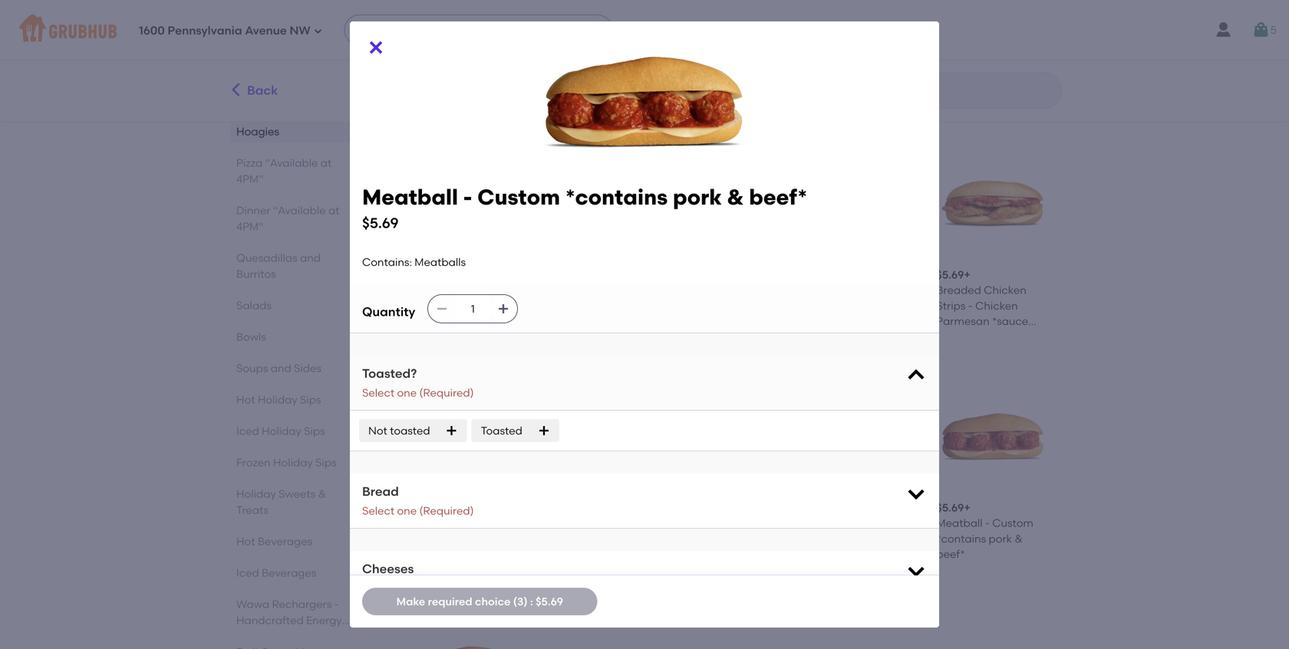 Task type: describe. For each thing, give the bounding box(es) containing it.
$5.69 for $5.69 + breaded chicken strips - chicken parmesan *sauce contains pork & beef*
[[936, 269, 964, 282]]

beverages for hot beverages
[[258, 536, 312, 549]]

buffalo for breaded
[[712, 300, 749, 313]]

chicken cheesesteak - bbq image
[[805, 0, 918, 25]]

holiday sweets & treats
[[236, 488, 326, 517]]

not toasted
[[368, 425, 430, 438]]

chicken inside chicken cheesesteak - chipotle
[[410, 284, 452, 297]]

dinner "available at 4pm" tab
[[236, 203, 355, 235]]

breaded chicken strips - bbq
[[805, 284, 895, 313]]

quesadillas and burritos tab
[[236, 250, 355, 282]]

- inside $5.69 + breaded chicken strips - chicken parmesan *sauce contains pork & beef*
[[968, 300, 973, 313]]

burritos
[[236, 268, 276, 281]]

back button
[[227, 72, 279, 109]]

cheesesteak - custom
[[541, 517, 616, 546]]

frozen
[[236, 457, 271, 470]]

chicken cheesesteak - marinara button
[[667, 0, 793, 102]]

meatball inside meatball - custom *contains pork & beef* $5.69
[[362, 185, 458, 210]]

and for soups
[[271, 362, 291, 375]]

southern
[[449, 533, 496, 546]]

frozen holiday sips tab
[[236, 455, 355, 471]]

cheesesteak inside chicken cheesesteak - marinara
[[718, 51, 786, 64]]

cheesesteak - bbq image
[[673, 379, 786, 492]]

parmesan
[[936, 315, 990, 328]]

sips for frozen holiday sips
[[315, 457, 337, 470]]

quesadillas and burritos
[[236, 252, 321, 281]]

- inside chicken cheesesteak - marinara
[[673, 66, 678, 79]]

- inside breaded chicken strips - bbq
[[837, 300, 841, 313]]

iced for iced holiday sips
[[236, 425, 259, 438]]

drinks
[[236, 631, 268, 644]]

cheesesteak - bbq
[[673, 517, 774, 530]]

- inside chicken cheesesteak - custom
[[541, 66, 546, 79]]

- inside cheesesteak - custom
[[612, 517, 616, 530]]

double meat cold hoagies and sandwiches - custom italian image
[[805, 612, 918, 650]]

(required) for toasted?
[[419, 387, 474, 400]]

cheeses
[[362, 562, 414, 577]]

pork inside the $5.69 + meatball - custom *contains pork & beef*
[[989, 533, 1012, 546]]

breaded chicken strips - southern honey hot image
[[410, 379, 523, 492]]

quesadillas
[[236, 252, 297, 265]]

buffalo for $5.69
[[944, 66, 980, 79]]

chicken inside $5.69 chicken cheesesteak - buffalo
[[936, 51, 979, 64]]

- inside $5.69 + breaded chicken strips - southern honey hot
[[442, 533, 446, 546]]

wawa
[[236, 599, 269, 612]]

chicken cheesesteak - chipotle image
[[410, 145, 523, 259]]

breaded for custom
[[541, 284, 586, 297]]

*sauce
[[992, 315, 1028, 328]]

breaded chicken strips - bbq button
[[799, 139, 924, 336]]

- inside chicken cheesesteak - chipotle
[[410, 299, 414, 313]]

cheesesteak inside cheesesteak - custom
[[541, 517, 609, 530]]

sips for iced holiday sips
[[304, 425, 325, 438]]

strips inside $5.69 + breaded chicken strips - southern honey hot
[[410, 533, 439, 546]]

contains
[[936, 331, 981, 344]]

breaded chicken strips - buffalo image
[[673, 145, 786, 259]]

custom inside meatball - custom *contains pork & beef* $5.69
[[477, 185, 560, 210]]

hoagies tab
[[236, 124, 355, 140]]

back
[[247, 83, 278, 98]]

popular
[[551, 148, 585, 159]]

sweets
[[279, 488, 316, 501]]

wawa rechargers - handcrafted energy drinks (contains caffeine)
[[236, 599, 342, 650]]

hot inside $5.69 + breaded chicken strips - southern honey hot
[[446, 548, 465, 561]]

make
[[396, 596, 425, 609]]

- inside breaded chicken strips - custom
[[573, 300, 578, 313]]

treats
[[236, 504, 269, 517]]

meatball - custom *contains pork & beef* $5.69
[[362, 185, 808, 232]]

(3)
[[513, 596, 528, 609]]

cheesesteak inside the cheesesteak - marinara
[[805, 517, 873, 530]]

chicken cheesesteak - custom
[[541, 51, 654, 79]]

toasted?
[[362, 367, 417, 382]]

$5.69 + meatball - custom *contains pork & beef*
[[936, 502, 1033, 561]]

marinara inside chicken cheesesteak - marinara
[[680, 66, 728, 79]]

"available for dinner
[[273, 204, 326, 217]]

meatball inside the $5.69 + meatball - custom *contains pork & beef*
[[936, 517, 983, 530]]

hot hoagies - pepperoni marinara *sauce contains pork & beef* image
[[541, 612, 655, 650]]

custom inside cheesesteak - custom
[[541, 533, 583, 546]]

frozen holiday sips
[[236, 457, 337, 470]]

cheesesteak - custom image
[[541, 379, 655, 492]]

- inside breaded chicken strips - buffalo
[[705, 300, 709, 313]]

soups and sides
[[236, 362, 322, 375]]

rechargers
[[272, 599, 332, 612]]

1600 pennsylvania avenue nw
[[139, 24, 311, 38]]

breaded chicken strips - custom
[[541, 284, 632, 313]]

hoagies
[[236, 125, 279, 138]]

$5.69 for $5.69 chicken cheesesteak - buffalo
[[936, 35, 964, 48]]

(contains
[[271, 631, 321, 644]]

chicken cheesesteak - chipotle
[[410, 284, 523, 313]]

chicken cheesesteak - buffalo image
[[936, 0, 1050, 25]]

*contains inside meatball - custom *contains pork & beef* $5.69
[[565, 185, 668, 210]]

meatballs
[[415, 256, 466, 269]]

cheesesteak - custom button
[[535, 372, 661, 569]]

cold hoagies and sandwiches - veggie honey smoked turkey image
[[410, 0, 523, 25]]

cheesesteak - bbq button
[[667, 372, 793, 569]]

chicken cheesesteak - custom button
[[535, 0, 661, 102]]

cheesesteak - marinara button
[[799, 372, 924, 569]]

strips for breaded chicken strips - bbq
[[805, 300, 834, 313]]

*contains inside the $5.69 + meatball - custom *contains pork & beef*
[[936, 533, 986, 546]]

hot hoagies - meatball parmesan *contains pork & beef* image
[[410, 612, 523, 650]]

breaded chicken strips - chicken parmesan *sauce contains pork & beef* image
[[936, 145, 1050, 259]]

custom inside the $5.69 + meatball - custom *contains pork & beef*
[[992, 517, 1033, 530]]

+ for southern
[[437, 502, 444, 515]]

chipotle
[[417, 299, 462, 313]]

at for dinner "available at 4pm"
[[328, 204, 340, 217]]

breaded inside $5.69 + breaded chicken strips - southern honey hot
[[410, 517, 455, 530]]

toasted? select one (required)
[[362, 367, 474, 400]]

5 button
[[1252, 16, 1277, 44]]

choice
[[475, 596, 511, 609]]

breaded chicken strips - buffalo button
[[667, 139, 793, 336]]

chicken cheesesteak - custom image
[[541, 0, 655, 25]]

iced for iced beverages
[[236, 567, 259, 580]]

required
[[428, 596, 472, 609]]

iced holiday sips tab
[[236, 424, 355, 440]]

soups and sides tab
[[236, 361, 355, 377]]

chicken inside chicken cheesesteak - marinara
[[673, 51, 716, 64]]

chicken cheesesteak - marinara image
[[673, 0, 786, 25]]

cheesesteak - marinara
[[805, 517, 880, 546]]

handcrafted
[[236, 615, 304, 628]]

energy
[[306, 615, 342, 628]]

bbq inside breaded chicken strips - bbq
[[844, 300, 867, 313]]

svg image inside 5 button
[[1252, 21, 1270, 39]]

soups
[[236, 362, 268, 375]]



Task type: locate. For each thing, give the bounding box(es) containing it.
(required) inside 'bread select one (required)'
[[419, 505, 474, 518]]

caret left icon image
[[228, 82, 244, 98]]

custom
[[549, 66, 590, 79], [477, 185, 560, 210], [580, 300, 621, 313], [992, 517, 1033, 530], [541, 533, 583, 546]]

holiday inside tab
[[273, 457, 313, 470]]

1 vertical spatial (required)
[[419, 505, 474, 518]]

1 horizontal spatial and
[[300, 252, 321, 265]]

(required) up toasted
[[419, 387, 474, 400]]

marinara inside the cheesesteak - marinara
[[805, 533, 852, 546]]

1 horizontal spatial meatball
[[936, 517, 983, 530]]

- inside the $5.69 + meatball - custom *contains pork & beef*
[[985, 517, 990, 530]]

contains:
[[362, 256, 412, 269]]

hot down treats
[[236, 536, 255, 549]]

svg image
[[367, 38, 385, 57], [905, 365, 927, 387], [446, 425, 458, 437], [538, 425, 550, 437], [905, 483, 927, 505], [905, 561, 927, 582]]

1 vertical spatial bbq
[[751, 517, 774, 530]]

$5.69 inside $5.69 chicken cheesesteak - buffalo
[[936, 35, 964, 48]]

0 horizontal spatial meatball
[[362, 185, 458, 210]]

iced beverages
[[236, 567, 316, 580]]

hot holiday sips tab
[[236, 392, 355, 408]]

pennsylvania
[[168, 24, 242, 38]]

beverages for iced beverages
[[262, 567, 316, 580]]

0 vertical spatial (required)
[[419, 387, 474, 400]]

one down bread
[[397, 505, 417, 518]]

iced inside tab
[[236, 425, 259, 438]]

0 horizontal spatial marinara
[[680, 66, 728, 79]]

sips inside tab
[[315, 457, 337, 470]]

Input item quantity number field
[[456, 296, 490, 323]]

$5.69 + breaded chicken strips - chicken parmesan *sauce contains pork & beef*
[[936, 269, 1049, 344]]

tab
[[236, 645, 355, 650]]

1 vertical spatial *contains
[[936, 533, 986, 546]]

sides
[[294, 362, 322, 375]]

holiday for frozen
[[273, 457, 313, 470]]

&
[[727, 185, 744, 210], [1010, 331, 1018, 344], [318, 488, 326, 501], [1015, 533, 1023, 546]]

custom inside breaded chicken strips - custom
[[580, 300, 621, 313]]

4pm" for pizza "available at 4pm"
[[236, 173, 263, 186]]

cheesesteak inside chicken cheesesteak - chipotle
[[455, 284, 523, 297]]

marinara
[[680, 66, 728, 79], [805, 533, 852, 546]]

chicken inside breaded chicken strips - bbq
[[852, 284, 895, 297]]

"available down hoagies tab
[[265, 157, 318, 170]]

- inside meatball - custom *contains pork & beef* $5.69
[[463, 185, 472, 210]]

0 vertical spatial beverages
[[258, 536, 312, 549]]

1 vertical spatial sips
[[304, 425, 325, 438]]

iced beverages tab
[[236, 566, 355, 582]]

holiday up treats
[[236, 488, 276, 501]]

select inside toasted? select one (required)
[[362, 387, 395, 400]]

1 vertical spatial buffalo
[[712, 300, 749, 313]]

0 horizontal spatial *contains
[[565, 185, 668, 210]]

cheesesteak inside $5.69 chicken cheesesteak - buffalo
[[982, 51, 1049, 64]]

0 vertical spatial one
[[397, 387, 417, 400]]

breaded chicken strips - custom image
[[541, 145, 655, 259]]

beef* inside the $5.69 + meatball - custom *contains pork & beef*
[[936, 548, 965, 561]]

0 horizontal spatial beef*
[[749, 185, 808, 210]]

1 vertical spatial meatball
[[936, 517, 983, 530]]

at inside the dinner "available at 4pm"
[[328, 204, 340, 217]]

+ inside $5.69 + breaded chicken strips - southern honey hot
[[437, 502, 444, 515]]

beef* inside meatball - custom *contains pork & beef* $5.69
[[749, 185, 808, 210]]

chicken inside chicken cheesesteak - custom
[[541, 51, 584, 64]]

sips up sweets
[[315, 457, 337, 470]]

sips up "frozen holiday sips" tab
[[304, 425, 325, 438]]

and down dinner "available at 4pm" tab
[[300, 252, 321, 265]]

pork
[[673, 185, 722, 210], [984, 331, 1007, 344], [989, 533, 1012, 546]]

"available inside the pizza "available at 4pm"
[[265, 157, 318, 170]]

$5.69 for $5.69 + meatball - custom *contains pork & beef*
[[936, 502, 964, 515]]

hot beverages
[[236, 536, 312, 549]]

+
[[964, 269, 970, 282], [437, 502, 444, 515], [964, 502, 970, 515]]

strips for breaded chicken strips - buffalo
[[673, 300, 702, 313]]

select down bread
[[362, 505, 395, 518]]

holiday inside holiday sweets & treats
[[236, 488, 276, 501]]

1 horizontal spatial beef*
[[936, 548, 965, 561]]

1 horizontal spatial *contains
[[936, 533, 986, 546]]

contains: meatballs
[[362, 256, 466, 269]]

make required choice (3) : $5.69
[[396, 596, 563, 609]]

one inside 'bread select one (required)'
[[397, 505, 417, 518]]

breaded inside breaded chicken strips - bbq
[[805, 284, 850, 297]]

salads tab
[[236, 298, 355, 314]]

pork inside meatball - custom *contains pork & beef* $5.69
[[673, 185, 722, 210]]

breaded for bbq
[[805, 284, 850, 297]]

-
[[541, 66, 546, 79], [673, 66, 678, 79], [936, 66, 941, 79], [463, 185, 472, 210], [410, 299, 414, 313], [573, 300, 578, 313], [705, 300, 709, 313], [837, 300, 841, 313], [968, 300, 973, 313], [612, 517, 616, 530], [743, 517, 748, 530], [875, 517, 880, 530], [985, 517, 990, 530], [442, 533, 446, 546], [334, 599, 339, 612]]

0 vertical spatial at
[[321, 157, 332, 170]]

main navigation navigation
[[0, 0, 1289, 60]]

bowls tab
[[236, 329, 355, 345]]

0 vertical spatial "available
[[265, 157, 318, 170]]

1 one from the top
[[397, 387, 417, 400]]

chicken cheesesteak - chipotle button
[[404, 139, 529, 336]]

sips
[[300, 394, 321, 407], [304, 425, 325, 438], [315, 457, 337, 470]]

1 vertical spatial and
[[271, 362, 291, 375]]

& inside holiday sweets & treats
[[318, 488, 326, 501]]

0 horizontal spatial buffalo
[[712, 300, 749, 313]]

buffalo inside $5.69 chicken cheesesteak - buffalo
[[944, 66, 980, 79]]

$5.69 for $5.69 + breaded chicken strips - southern honey hot
[[410, 502, 437, 515]]

hot for hot holiday sips
[[236, 394, 255, 407]]

hot for hot beverages
[[236, 536, 255, 549]]

holiday for hot
[[258, 394, 297, 407]]

& inside the $5.69 + meatball - custom *contains pork & beef*
[[1015, 533, 1023, 546]]

1 horizontal spatial bbq
[[844, 300, 867, 313]]

"available down pizza "available at 4pm" 'tab'
[[273, 204, 326, 217]]

2 vertical spatial sips
[[315, 457, 337, 470]]

breaded inside breaded chicken strips - custom
[[541, 284, 586, 297]]

svg image
[[1252, 21, 1270, 39], [314, 26, 323, 36], [436, 303, 448, 316], [497, 303, 510, 316]]

0 vertical spatial select
[[362, 387, 395, 400]]

toasted
[[481, 425, 522, 438]]

4pm" inside the dinner "available at 4pm"
[[236, 220, 263, 233]]

hot down soups
[[236, 394, 255, 407]]

1 iced from the top
[[236, 425, 259, 438]]

pizza "available at 4pm"
[[236, 157, 332, 186]]

holiday sweets & treats tab
[[236, 486, 355, 519]]

iced inside tab
[[236, 567, 259, 580]]

"available for pizza
[[265, 157, 318, 170]]

1 vertical spatial pork
[[984, 331, 1007, 344]]

1 vertical spatial beverages
[[262, 567, 316, 580]]

sips for hot holiday sips
[[300, 394, 321, 407]]

4pm"
[[236, 173, 263, 186], [236, 220, 263, 233]]

1 vertical spatial "available
[[273, 204, 326, 217]]

1 vertical spatial beef*
[[1021, 331, 1049, 344]]

chicken inside breaded chicken strips - buffalo
[[721, 284, 763, 297]]

holiday for iced
[[262, 425, 301, 438]]

one down "toasted?"
[[397, 387, 417, 400]]

& inside meatball - custom *contains pork & beef* $5.69
[[727, 185, 744, 210]]

caffeine)
[[236, 647, 285, 650]]

beef* inside $5.69 + breaded chicken strips - chicken parmesan *sauce contains pork & beef*
[[1021, 331, 1049, 344]]

and
[[300, 252, 321, 265], [271, 362, 291, 375]]

double meat cold hoagies and sandwiches - turkey & ham image
[[673, 612, 786, 650]]

bread select one (required)
[[362, 485, 474, 518]]

buffalo
[[944, 66, 980, 79], [712, 300, 749, 313]]

$5.69 + breaded chicken strips - southern honey hot
[[410, 502, 500, 561]]

select for toasted?
[[362, 387, 395, 400]]

holiday inside tab
[[262, 425, 301, 438]]

strips inside $5.69 + breaded chicken strips - chicken parmesan *sauce contains pork & beef*
[[936, 300, 966, 313]]

hot holiday sips
[[236, 394, 321, 407]]

one inside toasted? select one (required)
[[397, 387, 417, 400]]

chicken inside $5.69 + breaded chicken strips - southern honey hot
[[457, 517, 500, 530]]

hot down southern on the bottom left of the page
[[446, 548, 465, 561]]

4pm" down "pizza"
[[236, 173, 263, 186]]

beverages up iced beverages
[[258, 536, 312, 549]]

quantity
[[362, 305, 415, 320]]

select inside 'bread select one (required)'
[[362, 505, 395, 518]]

meatball - custom *contains pork & beef* image
[[936, 379, 1050, 492]]

0 vertical spatial 4pm"
[[236, 173, 263, 186]]

+ for pork
[[964, 502, 970, 515]]

4pm" for dinner "available at 4pm"
[[236, 220, 263, 233]]

0 vertical spatial beef*
[[749, 185, 808, 210]]

hot beverages tab
[[236, 534, 355, 550]]

1 horizontal spatial buffalo
[[944, 66, 980, 79]]

at down hoagies tab
[[321, 157, 332, 170]]

1 vertical spatial 4pm"
[[236, 220, 263, 233]]

at down pizza "available at 4pm" 'tab'
[[328, 204, 340, 217]]

holiday down hot holiday sips
[[262, 425, 301, 438]]

1 (required) from the top
[[419, 387, 474, 400]]

iced holiday sips
[[236, 425, 325, 438]]

"available
[[265, 157, 318, 170], [273, 204, 326, 217]]

and left sides
[[271, 362, 291, 375]]

1 vertical spatial select
[[362, 505, 395, 518]]

double meat cold hoagies and sandwiches - custom image
[[936, 612, 1050, 650]]

2 vertical spatial pork
[[989, 533, 1012, 546]]

- inside wawa rechargers - handcrafted energy drinks (contains caffeine)
[[334, 599, 339, 612]]

one
[[397, 387, 417, 400], [397, 505, 417, 518]]

buffalo inside breaded chicken strips - buffalo
[[712, 300, 749, 313]]

2 4pm" from the top
[[236, 220, 263, 233]]

one for toasted?
[[397, 387, 417, 400]]

hot
[[236, 394, 255, 407], [236, 536, 255, 549], [446, 548, 465, 561]]

0 vertical spatial bbq
[[844, 300, 867, 313]]

select down "toasted?"
[[362, 387, 395, 400]]

toasted
[[390, 425, 430, 438]]

custom inside chicken cheesesteak - custom
[[549, 66, 590, 79]]

wawa rechargers - handcrafted energy drinks (contains caffeine) tab
[[236, 597, 355, 650]]

not
[[368, 425, 387, 438]]

0 vertical spatial sips
[[300, 394, 321, 407]]

hot inside hot beverages tab
[[236, 536, 255, 549]]

salads
[[236, 299, 272, 312]]

hot inside hot holiday sips 'tab'
[[236, 394, 255, 407]]

2 select from the top
[[362, 505, 395, 518]]

0 horizontal spatial and
[[271, 362, 291, 375]]

sips inside tab
[[304, 425, 325, 438]]

breaded inside $5.69 + breaded chicken strips - chicken parmesan *sauce contains pork & beef*
[[936, 284, 981, 297]]

5
[[1270, 23, 1277, 36]]

(required) up southern on the bottom left of the page
[[419, 505, 474, 518]]

breaded chicken strips - bbq image
[[805, 145, 918, 259]]

holiday inside 'tab'
[[258, 394, 297, 407]]

and for quesadillas
[[300, 252, 321, 265]]

1 4pm" from the top
[[236, 173, 263, 186]]

dinner
[[236, 204, 270, 217]]

strips inside breaded chicken strips - buffalo
[[673, 300, 702, 313]]

beverages down hot beverages tab
[[262, 567, 316, 580]]

nw
[[290, 24, 311, 38]]

honey
[[410, 548, 443, 561]]

chicken inside breaded chicken strips - custom
[[589, 284, 632, 297]]

avenue
[[245, 24, 287, 38]]

1 vertical spatial marinara
[[805, 533, 852, 546]]

strips
[[541, 300, 571, 313], [673, 300, 702, 313], [805, 300, 834, 313], [936, 300, 966, 313], [410, 533, 439, 546]]

$5.69 inside $5.69 + breaded chicken strips - southern honey hot
[[410, 502, 437, 515]]

0 vertical spatial meatball
[[362, 185, 458, 210]]

- inside $5.69 chicken cheesesteak - buffalo
[[936, 66, 941, 79]]

strips inside breaded chicken strips - bbq
[[805, 300, 834, 313]]

$5.69
[[936, 35, 964, 48], [362, 215, 399, 232], [936, 269, 964, 282], [410, 502, 437, 515], [936, 502, 964, 515], [536, 596, 563, 609]]

breaded for buffalo
[[673, 284, 718, 297]]

0 vertical spatial marinara
[[680, 66, 728, 79]]

0 vertical spatial and
[[300, 252, 321, 265]]

*contains
[[565, 185, 668, 210], [936, 533, 986, 546]]

holiday
[[258, 394, 297, 407], [262, 425, 301, 438], [273, 457, 313, 470], [236, 488, 276, 501]]

(required) inside toasted? select one (required)
[[419, 387, 474, 400]]

+ inside the $5.69 + meatball - custom *contains pork & beef*
[[964, 502, 970, 515]]

bread
[[362, 485, 399, 500]]

holiday down the soups and sides
[[258, 394, 297, 407]]

one for bread
[[397, 505, 417, 518]]

0 vertical spatial pork
[[673, 185, 722, 210]]

iced up frozen
[[236, 425, 259, 438]]

meatball
[[362, 185, 458, 210], [936, 517, 983, 530]]

- inside the cheesesteak - marinara
[[875, 517, 880, 530]]

$5.69 chicken cheesesteak - buffalo
[[936, 35, 1049, 79]]

2 iced from the top
[[236, 567, 259, 580]]

breaded
[[541, 284, 586, 297], [673, 284, 718, 297], [805, 284, 850, 297], [936, 284, 981, 297], [410, 517, 455, 530]]

beverages
[[258, 536, 312, 549], [262, 567, 316, 580]]

0 horizontal spatial bbq
[[751, 517, 774, 530]]

breaded chicken strips - buffalo
[[673, 284, 763, 313]]

strips for breaded chicken strips - custom
[[541, 300, 571, 313]]

pizza
[[236, 157, 263, 170]]

breaded inside breaded chicken strips - buffalo
[[673, 284, 718, 297]]

select
[[362, 387, 395, 400], [362, 505, 395, 518]]

1 vertical spatial one
[[397, 505, 417, 518]]

1 select from the top
[[362, 387, 395, 400]]

sips inside 'tab'
[[300, 394, 321, 407]]

$5.69 inside the $5.69 + meatball - custom *contains pork & beef*
[[936, 502, 964, 515]]

+ inside $5.69 + breaded chicken strips - chicken parmesan *sauce contains pork & beef*
[[964, 269, 970, 282]]

(required) for bread
[[419, 505, 474, 518]]

iced up "wawa"
[[236, 567, 259, 580]]

:
[[530, 596, 533, 609]]

4pm" down the dinner
[[236, 220, 263, 233]]

1600
[[139, 24, 165, 38]]

2 vertical spatial beef*
[[936, 548, 965, 561]]

$5.69 inside $5.69 + breaded chicken strips - chicken parmesan *sauce contains pork & beef*
[[936, 269, 964, 282]]

chicken cheesesteak - marinara
[[673, 51, 786, 79]]

(required)
[[419, 387, 474, 400], [419, 505, 474, 518]]

cheesesteak - marinara image
[[805, 379, 918, 492]]

sips down sides
[[300, 394, 321, 407]]

and inside quesadillas and burritos
[[300, 252, 321, 265]]

cheesesteak inside chicken cheesesteak - custom
[[587, 51, 654, 64]]

and inside tab
[[271, 362, 291, 375]]

"available inside the dinner "available at 4pm"
[[273, 204, 326, 217]]

1 vertical spatial iced
[[236, 567, 259, 580]]

at
[[321, 157, 332, 170], [328, 204, 340, 217]]

bbq
[[844, 300, 867, 313], [751, 517, 774, 530]]

2 one from the top
[[397, 505, 417, 518]]

bowls
[[236, 331, 266, 344]]

0 vertical spatial buffalo
[[944, 66, 980, 79]]

$5.69 inside meatball - custom *contains pork & beef* $5.69
[[362, 215, 399, 232]]

0 vertical spatial iced
[[236, 425, 259, 438]]

strips inside breaded chicken strips - custom
[[541, 300, 571, 313]]

dinner "available at 4pm"
[[236, 204, 340, 233]]

holiday down iced holiday sips tab
[[273, 457, 313, 470]]

4pm" inside the pizza "available at 4pm"
[[236, 173, 263, 186]]

+ for chicken
[[964, 269, 970, 282]]

1 vertical spatial at
[[328, 204, 340, 217]]

select for bread
[[362, 505, 395, 518]]

pork inside $5.69 + breaded chicken strips - chicken parmesan *sauce contains pork & beef*
[[984, 331, 1007, 344]]

2 (required) from the top
[[419, 505, 474, 518]]

1 horizontal spatial marinara
[[805, 533, 852, 546]]

2 horizontal spatial beef*
[[1021, 331, 1049, 344]]

pizza "available at 4pm" tab
[[236, 155, 355, 187]]

at inside the pizza "available at 4pm"
[[321, 157, 332, 170]]

& inside $5.69 + breaded chicken strips - chicken parmesan *sauce contains pork & beef*
[[1010, 331, 1018, 344]]

0 vertical spatial *contains
[[565, 185, 668, 210]]

at for pizza "available at 4pm"
[[321, 157, 332, 170]]



Task type: vqa. For each thing, say whether or not it's contained in the screenshot.
middle 9:30
no



